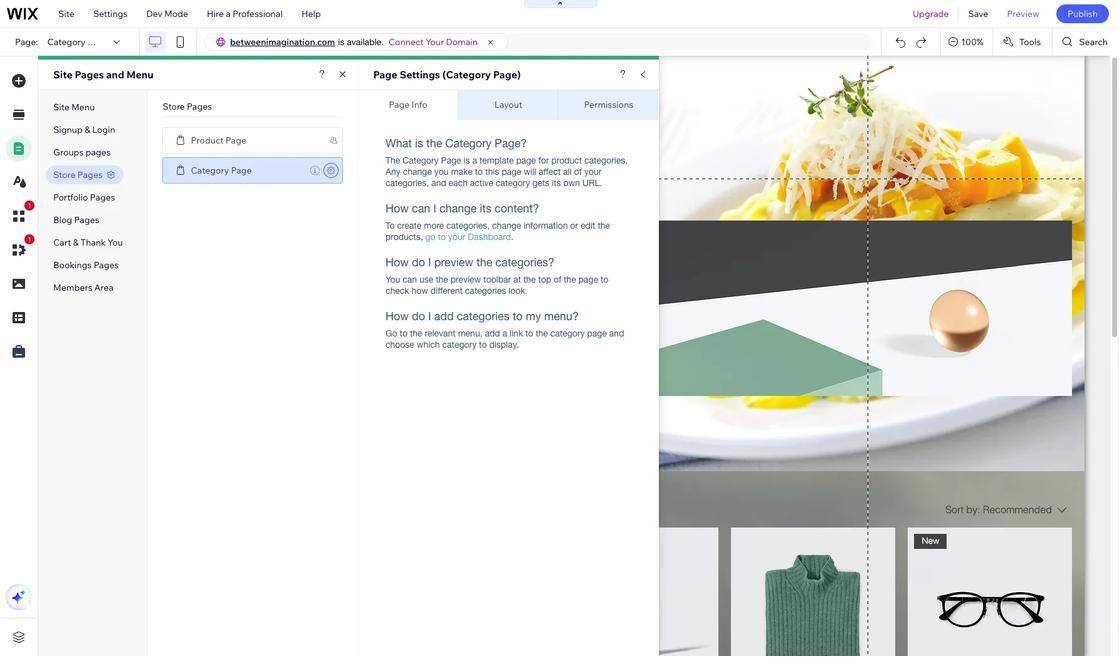 Task type: vqa. For each thing, say whether or not it's contained in the screenshot.
THE BASIC
no



Task type: locate. For each thing, give the bounding box(es) containing it.
page down product page at the top left of page
[[231, 165, 252, 176]]

1 vertical spatial category
[[191, 165, 229, 176]]

&
[[85, 124, 90, 135], [73, 237, 79, 248]]

menu
[[127, 68, 154, 81], [71, 102, 95, 113]]

0 vertical spatial category
[[47, 36, 86, 48]]

1 horizontal spatial category
[[191, 165, 229, 176]]

available.
[[347, 37, 384, 47]]

0 vertical spatial site
[[58, 8, 75, 19]]

site for site menu
[[53, 102, 69, 113]]

groups pages
[[53, 147, 111, 158]]

1 horizontal spatial menu
[[127, 68, 154, 81]]

store pages down groups pages
[[53, 169, 103, 181]]

category page up site pages and menu
[[47, 36, 108, 48]]

1 vertical spatial category page
[[191, 165, 252, 176]]

1 vertical spatial site
[[53, 68, 73, 81]]

0 horizontal spatial store pages
[[53, 169, 103, 181]]

publish
[[1068, 8, 1098, 19]]

0 vertical spatial category page
[[47, 36, 108, 48]]

0 vertical spatial 1
[[28, 202, 31, 209]]

1 vertical spatial &
[[73, 237, 79, 248]]

domain
[[446, 36, 478, 48]]

page settings (category page)
[[373, 68, 521, 81]]

thank
[[81, 237, 106, 248]]

1 1 button from the top
[[6, 201, 34, 230]]

settings left dev at the left
[[93, 8, 128, 19]]

pages up product
[[187, 101, 212, 112]]

pages up the portfolio pages
[[78, 169, 103, 181]]

1 1 from the top
[[28, 202, 31, 209]]

0 horizontal spatial &
[[73, 237, 79, 248]]

signup & login
[[53, 124, 115, 135]]

0 horizontal spatial settings
[[93, 8, 128, 19]]

pages
[[75, 68, 104, 81], [187, 101, 212, 112], [78, 169, 103, 181], [90, 192, 115, 203], [74, 214, 99, 226], [94, 260, 119, 271]]

& left login
[[85, 124, 90, 135]]

0 vertical spatial &
[[85, 124, 90, 135]]

preview button
[[998, 0, 1049, 28]]

1 vertical spatial 1
[[28, 236, 31, 243]]

1 horizontal spatial store pages
[[163, 101, 212, 112]]

groups
[[53, 147, 84, 158]]

mode
[[164, 8, 188, 19]]

store pages
[[163, 101, 212, 112], [53, 169, 103, 181]]

2 vertical spatial site
[[53, 102, 69, 113]]

& right cart
[[73, 237, 79, 248]]

0 horizontal spatial category page
[[47, 36, 108, 48]]

you
[[108, 237, 123, 248]]

upgrade
[[913, 8, 949, 19]]

your
[[426, 36, 444, 48]]

1 horizontal spatial &
[[85, 124, 90, 135]]

page
[[87, 36, 108, 48], [373, 68, 398, 81], [389, 99, 410, 110], [226, 135, 246, 146], [231, 165, 252, 176]]

save button
[[959, 0, 998, 28]]

store
[[163, 101, 185, 112], [53, 169, 76, 181]]

1
[[28, 202, 31, 209], [28, 236, 31, 243]]

1 button
[[6, 201, 34, 230], [6, 235, 34, 263]]

settings
[[93, 8, 128, 19], [400, 68, 440, 81]]

1 button left cart
[[6, 235, 34, 263]]

search button
[[1053, 28, 1119, 56]]

hire a professional
[[207, 8, 283, 19]]

1 horizontal spatial store
[[163, 101, 185, 112]]

is available. connect your domain
[[338, 36, 478, 48]]

0 vertical spatial store
[[163, 101, 185, 112]]

signup
[[53, 124, 83, 135]]

category page down product page at the top left of page
[[191, 165, 252, 176]]

settings up info
[[400, 68, 440, 81]]

menu up the signup & login
[[71, 102, 95, 113]]

category up site pages and menu
[[47, 36, 86, 48]]

betweenimagination.com
[[230, 36, 335, 48]]

category down product
[[191, 165, 229, 176]]

1 button left blog at the left top of the page
[[6, 201, 34, 230]]

1 horizontal spatial category page
[[191, 165, 252, 176]]

2 1 from the top
[[28, 236, 31, 243]]

1 left portfolio
[[28, 202, 31, 209]]

1 vertical spatial 1 button
[[6, 235, 34, 263]]

save
[[969, 8, 989, 19]]

page info
[[389, 99, 428, 110]]

category page
[[47, 36, 108, 48], [191, 165, 252, 176]]

product
[[191, 135, 224, 146]]

connect
[[389, 36, 424, 48]]

hire
[[207, 8, 224, 19]]

1 horizontal spatial settings
[[400, 68, 440, 81]]

blog pages
[[53, 214, 99, 226]]

& for cart
[[73, 237, 79, 248]]

pages up 'cart & thank you'
[[74, 214, 99, 226]]

menu right and
[[127, 68, 154, 81]]

site
[[58, 8, 75, 19], [53, 68, 73, 81], [53, 102, 69, 113]]

bookings
[[53, 260, 92, 271]]

0 horizontal spatial menu
[[71, 102, 95, 113]]

0 vertical spatial menu
[[127, 68, 154, 81]]

help
[[302, 8, 321, 19]]

1 vertical spatial store
[[53, 169, 76, 181]]

store pages up product
[[163, 101, 212, 112]]

0 vertical spatial 1 button
[[6, 201, 34, 230]]

tools
[[1020, 36, 1041, 48]]

1 left cart
[[28, 236, 31, 243]]

category
[[47, 36, 86, 48], [191, 165, 229, 176]]

portfolio
[[53, 192, 88, 203]]

site for site pages and menu
[[53, 68, 73, 81]]

and
[[106, 68, 124, 81]]

preview
[[1007, 8, 1040, 19]]



Task type: describe. For each thing, give the bounding box(es) containing it.
area
[[94, 282, 114, 293]]

0 vertical spatial store pages
[[163, 101, 212, 112]]

100%
[[962, 36, 984, 48]]

bookings pages
[[53, 260, 119, 271]]

site for site
[[58, 8, 75, 19]]

cart & thank you
[[53, 237, 123, 248]]

a
[[226, 8, 231, 19]]

product page
[[191, 135, 246, 146]]

& for signup
[[85, 124, 90, 135]]

tools button
[[993, 28, 1053, 56]]

site pages and menu
[[53, 68, 154, 81]]

1 vertical spatial menu
[[71, 102, 95, 113]]

page up page info
[[373, 68, 398, 81]]

site menu
[[53, 102, 95, 113]]

pages up area
[[94, 260, 119, 271]]

layout
[[495, 99, 523, 110]]

pages left and
[[75, 68, 104, 81]]

blog
[[53, 214, 72, 226]]

0 horizontal spatial category
[[47, 36, 86, 48]]

pages right portfolio
[[90, 192, 115, 203]]

100% button
[[941, 28, 993, 56]]

search
[[1080, 36, 1108, 48]]

professional
[[233, 8, 283, 19]]

page left info
[[389, 99, 410, 110]]

members area
[[53, 282, 114, 293]]

publish button
[[1057, 4, 1109, 23]]

members
[[53, 282, 92, 293]]

page)
[[493, 68, 521, 81]]

page up site pages and menu
[[87, 36, 108, 48]]

portfolio pages
[[53, 192, 115, 203]]

0 vertical spatial settings
[[93, 8, 128, 19]]

dev mode
[[146, 8, 188, 19]]

page right product
[[226, 135, 246, 146]]

1 vertical spatial settings
[[400, 68, 440, 81]]

dev
[[146, 8, 162, 19]]

cart
[[53, 237, 71, 248]]

1 vertical spatial store pages
[[53, 169, 103, 181]]

info
[[412, 99, 428, 110]]

(category
[[443, 68, 491, 81]]

login
[[92, 124, 115, 135]]

permissions
[[584, 99, 634, 110]]

0 horizontal spatial store
[[53, 169, 76, 181]]

is
[[338, 37, 345, 47]]

2 1 button from the top
[[6, 235, 34, 263]]

pages
[[86, 147, 111, 158]]



